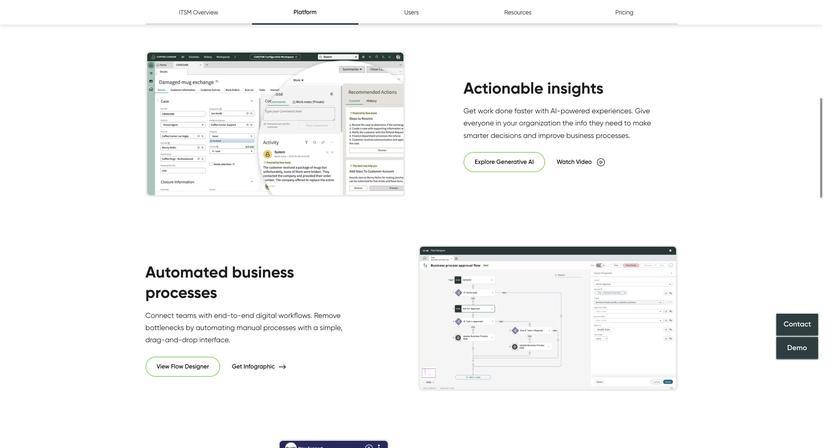 Task type: vqa. For each thing, say whether or not it's contained in the screenshot.
Powered
yes



Task type: locate. For each thing, give the bounding box(es) containing it.
0 horizontal spatial with
[[198, 311, 212, 320]]

actionable
[[464, 78, 543, 98]]

with inside get work done faster with ai-powered experiences. give everyone in your organization the info they need to make smarter decisions and improve business processes.
[[535, 106, 549, 115]]

0 horizontal spatial processes
[[145, 283, 217, 302]]

get work done faster with ai-powered experiences. give everyone in your organization the info they need to make smarter decisions and improve business processes.
[[464, 106, 651, 140]]

with up automating
[[198, 311, 212, 320]]

processes.
[[596, 131, 630, 140]]

0 vertical spatial processes
[[145, 283, 217, 302]]

and
[[523, 131, 536, 140]]

processes inside connect teams with end-to-end digital workflows. remove bottlenecks by automating manual processes with a simple, drag-and-drop interface.
[[263, 323, 296, 332]]

connect teams with end-to-end digital workflows. remove bottlenecks by automating manual processes with a simple, drag-and-drop interface.
[[145, 311, 342, 344]]

organization
[[519, 119, 561, 127]]

digital
[[256, 311, 277, 320]]

0 vertical spatial with
[[535, 106, 549, 115]]

processes down automated in the bottom left of the page
[[145, 283, 217, 302]]

powered
[[561, 106, 590, 115]]

connect
[[145, 311, 174, 320]]

simple,
[[320, 323, 342, 332]]

work
[[478, 106, 494, 115]]

1 horizontal spatial business
[[566, 131, 594, 140]]

business inside get work done faster with ai-powered experiences. give everyone in your organization the info they need to make smarter decisions and improve business processes.
[[566, 131, 594, 140]]

get
[[464, 106, 476, 115]]

and-
[[165, 336, 182, 344]]

decisions
[[491, 131, 521, 140]]

drag-
[[145, 336, 165, 344]]

business
[[566, 131, 594, 140], [232, 262, 294, 282]]

2 horizontal spatial with
[[535, 106, 549, 115]]

experiences.
[[592, 106, 633, 115]]

your
[[503, 119, 517, 127]]

end
[[241, 311, 254, 320]]

they
[[589, 119, 603, 127]]

with left a at the bottom left of page
[[298, 323, 312, 332]]

bottlenecks
[[145, 323, 184, 332]]

0 vertical spatial business
[[566, 131, 594, 140]]

1 horizontal spatial with
[[298, 323, 312, 332]]

1 vertical spatial processes
[[263, 323, 296, 332]]

with
[[535, 106, 549, 115], [198, 311, 212, 320], [298, 323, 312, 332]]

1 horizontal spatial processes
[[263, 323, 296, 332]]

0 horizontal spatial business
[[232, 262, 294, 282]]

by
[[186, 323, 194, 332]]

with up organization
[[535, 106, 549, 115]]

manual
[[237, 323, 262, 332]]

processes down digital
[[263, 323, 296, 332]]

actionable insights
[[464, 78, 604, 98]]

the
[[562, 119, 573, 127]]

demo link
[[776, 337, 818, 359]]

end-
[[214, 311, 231, 320]]

smarter
[[464, 131, 489, 140]]

processes
[[145, 283, 217, 302], [263, 323, 296, 332]]

interface.
[[199, 336, 230, 344]]

remove
[[314, 311, 341, 320]]

1 vertical spatial business
[[232, 262, 294, 282]]

1 vertical spatial with
[[198, 311, 212, 320]]

everyone
[[464, 119, 494, 127]]

business inside automated business processes
[[232, 262, 294, 282]]



Task type: describe. For each thing, give the bounding box(es) containing it.
teams
[[176, 311, 197, 320]]

improve
[[538, 131, 565, 140]]

ai-
[[551, 106, 561, 115]]

to
[[624, 119, 631, 127]]

automating
[[196, 323, 235, 332]]

faster
[[514, 106, 533, 115]]

in
[[496, 119, 501, 127]]

processes inside automated business processes
[[145, 283, 217, 302]]

automated business processes
[[145, 262, 294, 302]]

automated
[[145, 262, 228, 282]]

to-
[[231, 311, 241, 320]]

insights
[[547, 78, 604, 98]]

demo
[[787, 343, 807, 352]]

need
[[605, 119, 622, 127]]

2 vertical spatial with
[[298, 323, 312, 332]]

make
[[633, 119, 651, 127]]

done
[[495, 106, 513, 115]]

contact link
[[776, 314, 818, 335]]

contact
[[783, 320, 811, 329]]

drop
[[182, 336, 198, 344]]

a
[[313, 323, 318, 332]]

workflows.
[[278, 311, 312, 320]]

info
[[575, 119, 587, 127]]

give
[[635, 106, 650, 115]]



